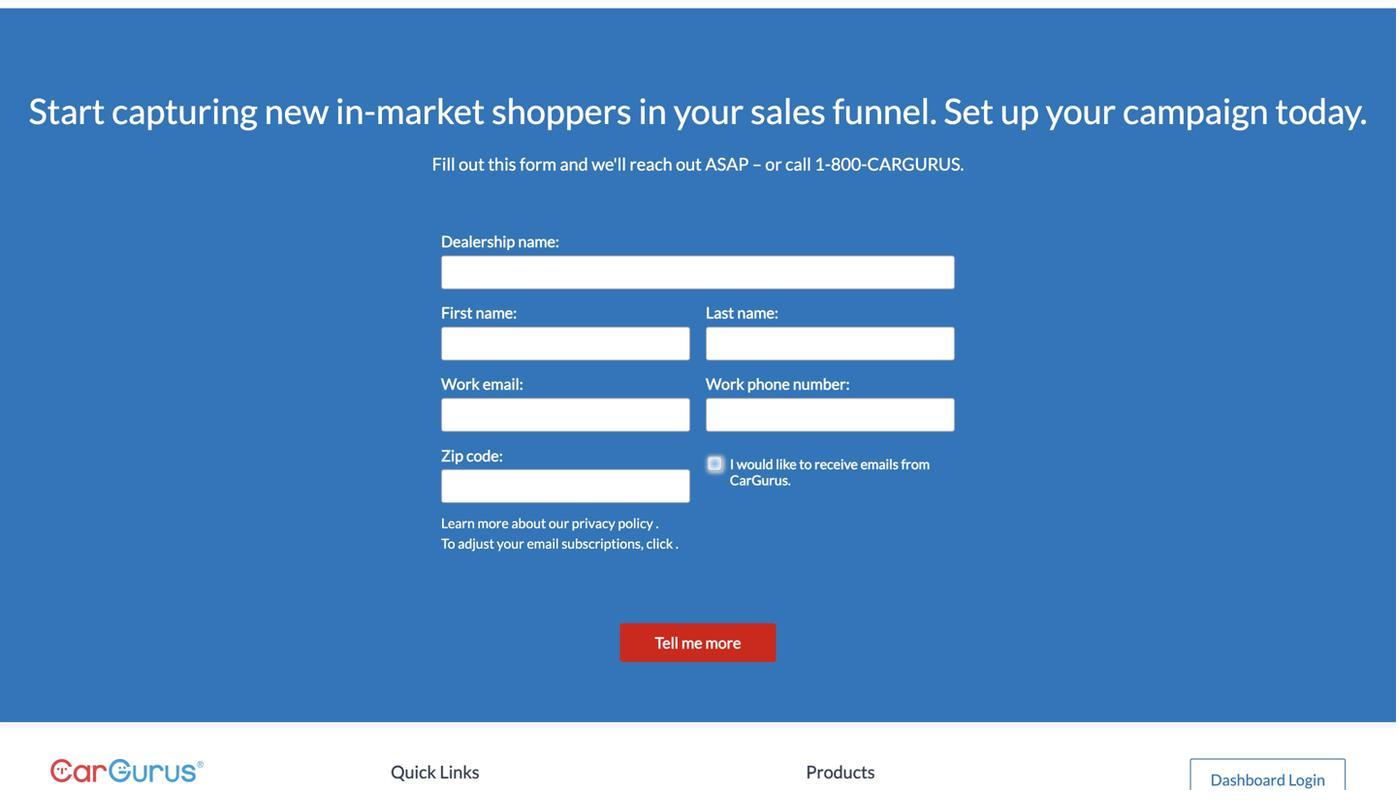 Task type: vqa. For each thing, say whether or not it's contained in the screenshot.
FILL
yes



Task type: describe. For each thing, give the bounding box(es) containing it.
your inside learn more about our privacy policy . to adjust your email subscriptions, click .
[[497, 535, 524, 552]]

Dealership name: text field
[[441, 255, 955, 289]]

more inside learn more about our privacy policy . to adjust your email subscriptions, click .
[[478, 515, 509, 532]]

zip
[[441, 446, 463, 465]]

cargurus logo image
[[50, 759, 204, 783]]

0 vertical spatial .
[[656, 515, 659, 532]]

start
[[29, 90, 105, 131]]

first
[[441, 303, 473, 322]]

name: for dealership name:
[[518, 232, 559, 251]]

would
[[737, 456, 774, 472]]

phone
[[748, 375, 790, 393]]

policy
[[618, 515, 653, 532]]

number:
[[793, 375, 850, 393]]

about
[[512, 515, 546, 532]]

to
[[800, 456, 812, 472]]

emails
[[861, 456, 899, 472]]

to
[[441, 535, 455, 552]]

–
[[752, 153, 762, 175]]

1 vertical spatial .
[[676, 535, 679, 552]]

800-
[[831, 153, 868, 175]]

funnel.
[[833, 90, 937, 131]]

2 horizontal spatial your
[[1046, 90, 1116, 131]]

email
[[527, 535, 559, 552]]

asap
[[705, 153, 749, 175]]

today.
[[1276, 90, 1368, 131]]

zip code:
[[441, 446, 503, 465]]

dashboard login button
[[1191, 759, 1346, 790]]

first name:
[[441, 303, 517, 322]]

this
[[488, 153, 516, 175]]

Work email: email field
[[441, 398, 691, 432]]

or
[[765, 153, 782, 175]]

new
[[264, 90, 329, 131]]

start capturing new in-market shoppers in your sales funnel. set up your campaign today.
[[29, 90, 1368, 131]]

1-
[[815, 153, 831, 175]]

1 horizontal spatial your
[[674, 90, 744, 131]]

capturing
[[112, 90, 258, 131]]

login
[[1289, 771, 1326, 790]]

Work phone number: telephone field
[[706, 398, 955, 432]]

campaign
[[1123, 90, 1269, 131]]

we'll
[[592, 153, 626, 175]]

set
[[944, 90, 994, 131]]

subscriptions,
[[562, 535, 644, 552]]

fill
[[432, 153, 456, 175]]

work for work phone number:
[[706, 375, 745, 393]]

Zip code: text field
[[441, 470, 691, 503]]

up
[[1001, 90, 1039, 131]]

and
[[560, 153, 588, 175]]

dealership name:
[[441, 232, 559, 251]]

in
[[639, 90, 667, 131]]



Task type: locate. For each thing, give the bounding box(es) containing it.
from
[[901, 456, 930, 472]]

your right up
[[1046, 90, 1116, 131]]

learn
[[441, 515, 475, 532]]

1 horizontal spatial more
[[706, 633, 741, 652]]

.
[[656, 515, 659, 532], [676, 535, 679, 552]]

i would like to receive emails from cargurus.
[[730, 456, 930, 489]]

your up fill out this form and we'll reach out asap – or call 1-800-cargurus.
[[674, 90, 744, 131]]

receive
[[815, 456, 858, 472]]

2 work from the left
[[706, 375, 745, 393]]

1 vertical spatial more
[[706, 633, 741, 652]]

1 out from the left
[[459, 153, 485, 175]]

in-
[[336, 90, 376, 131]]

our
[[549, 515, 569, 532]]

more
[[478, 515, 509, 532], [706, 633, 741, 652]]

name:
[[518, 232, 559, 251], [476, 303, 517, 322], [737, 303, 779, 322]]

quick
[[391, 761, 436, 783]]

0 horizontal spatial out
[[459, 153, 485, 175]]

tell me more button
[[620, 624, 776, 663]]

2 out from the left
[[676, 153, 702, 175]]

dealership
[[441, 232, 515, 251]]

name: right last
[[737, 303, 779, 322]]

name: right dealership
[[518, 232, 559, 251]]

products
[[806, 761, 875, 783]]

0 horizontal spatial .
[[656, 515, 659, 532]]

cargurus.
[[868, 153, 964, 175]]

last
[[706, 303, 734, 322]]

tell
[[655, 633, 679, 652]]

more right the 'me'
[[706, 633, 741, 652]]

0 horizontal spatial work
[[441, 375, 480, 393]]

work left email:
[[441, 375, 480, 393]]

work left the phone
[[706, 375, 745, 393]]

1 horizontal spatial work
[[706, 375, 745, 393]]

out
[[459, 153, 485, 175], [676, 153, 702, 175]]

last name:
[[706, 303, 779, 322]]

click
[[647, 535, 673, 552]]

cargurus logo link
[[50, 759, 204, 783]]

links
[[440, 761, 480, 783]]

work for work email:
[[441, 375, 480, 393]]

your
[[674, 90, 744, 131], [1046, 90, 1116, 131], [497, 535, 524, 552]]

like
[[776, 456, 797, 472]]

dashboard login
[[1211, 771, 1326, 790]]

1 horizontal spatial name:
[[518, 232, 559, 251]]

shoppers
[[492, 90, 632, 131]]

quick links
[[391, 761, 480, 783]]

work
[[441, 375, 480, 393], [706, 375, 745, 393]]

reach
[[630, 153, 673, 175]]

. right click
[[676, 535, 679, 552]]

dashboard
[[1211, 771, 1286, 790]]

more inside button
[[706, 633, 741, 652]]

market
[[376, 90, 485, 131]]

Last name: text field
[[706, 327, 955, 361]]

I would like to receive emails from CarGurus. checkbox
[[710, 456, 722, 468]]

0 horizontal spatial name:
[[476, 303, 517, 322]]

0 horizontal spatial more
[[478, 515, 509, 532]]

email:
[[483, 375, 523, 393]]

0 horizontal spatial your
[[497, 535, 524, 552]]

cargurus.
[[730, 472, 791, 489]]

1 work from the left
[[441, 375, 480, 393]]

name: for first name:
[[476, 303, 517, 322]]

out right reach
[[676, 153, 702, 175]]

me
[[682, 633, 703, 652]]

fill out this form and we'll reach out asap – or call 1-800-cargurus.
[[432, 153, 964, 175]]

work email:
[[441, 375, 523, 393]]

name: right first
[[476, 303, 517, 322]]

0 vertical spatial more
[[478, 515, 509, 532]]

your down about
[[497, 535, 524, 552]]

name: for last name:
[[737, 303, 779, 322]]

adjust
[[458, 535, 494, 552]]

form
[[520, 153, 557, 175]]

more up adjust
[[478, 515, 509, 532]]

out right fill
[[459, 153, 485, 175]]

2 horizontal spatial name:
[[737, 303, 779, 322]]

1 horizontal spatial out
[[676, 153, 702, 175]]

1 horizontal spatial .
[[676, 535, 679, 552]]

privacy
[[572, 515, 616, 532]]

First name: text field
[[441, 327, 691, 361]]

tell me more
[[655, 633, 741, 652]]

call
[[786, 153, 812, 175]]

learn more about our privacy policy . to adjust your email subscriptions, click .
[[441, 515, 679, 552]]

sales
[[751, 90, 826, 131]]

work phone number:
[[706, 375, 850, 393]]

i
[[730, 456, 734, 472]]

code:
[[466, 446, 503, 465]]

. up click
[[656, 515, 659, 532]]



